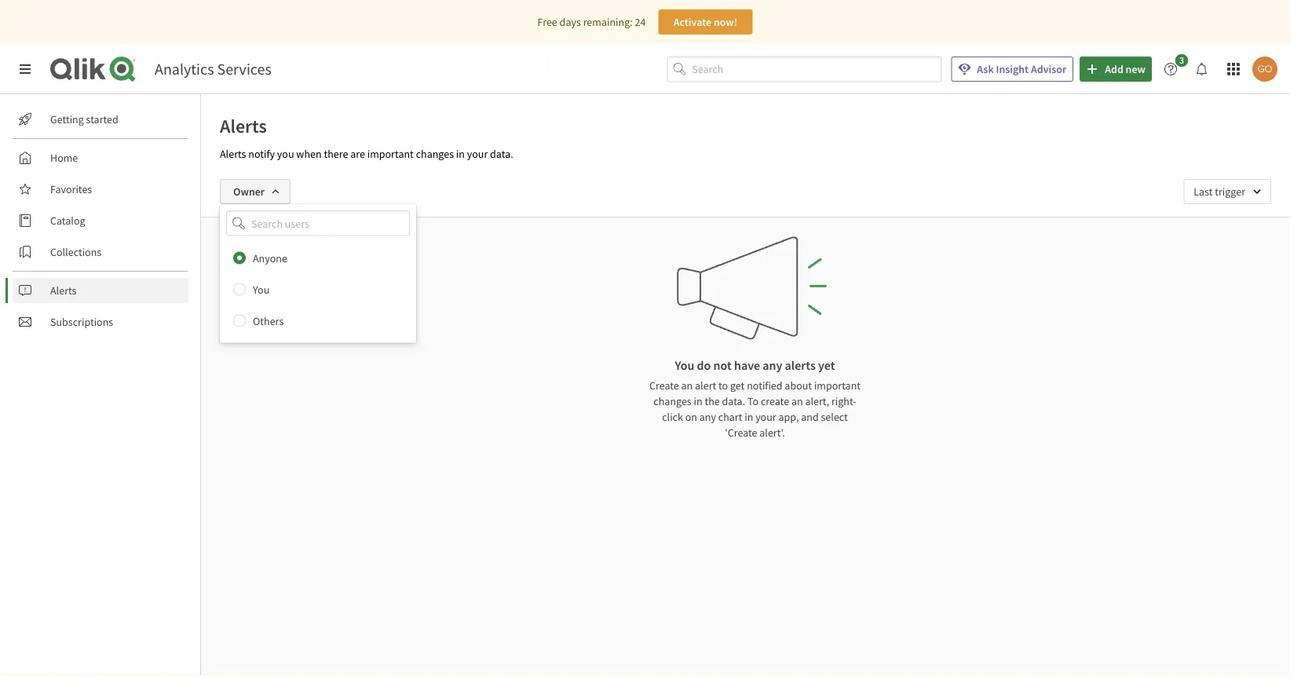 Task type: vqa. For each thing, say whether or not it's contained in the screenshot.
the middle Alerts
yes



Task type: describe. For each thing, give the bounding box(es) containing it.
the
[[705, 394, 720, 408]]

alert
[[695, 378, 716, 393]]

and
[[801, 410, 819, 424]]

subscriptions
[[50, 315, 113, 329]]

owner button
[[220, 179, 291, 204]]

1 vertical spatial alerts
[[220, 147, 246, 161]]

create
[[649, 378, 679, 393]]

you for you do not have any alerts yet create an alert to get notified about important changes in the data. to create an alert, right- click on any chart in your app, and select 'create alert'.
[[675, 357, 694, 373]]

alert'.
[[759, 426, 785, 440]]

Search text field
[[692, 56, 942, 82]]

you do not have any alerts yet create an alert to get notified about important changes in the data. to create an alert, right- click on any chart in your app, and select 'create alert'.
[[649, 357, 861, 440]]

3
[[1179, 54, 1184, 66]]

0 horizontal spatial in
[[456, 147, 465, 161]]

anyone
[[253, 251, 287, 265]]

advisor
[[1031, 62, 1066, 76]]

ask insight advisor button
[[951, 57, 1073, 82]]

1 vertical spatial an
[[791, 394, 803, 408]]

24
[[635, 15, 646, 29]]

notify
[[248, 147, 275, 161]]

there
[[324, 147, 348, 161]]

1 vertical spatial any
[[699, 410, 716, 424]]

remaining:
[[583, 15, 633, 29]]

3 button
[[1158, 54, 1193, 82]]

changes inside you do not have any alerts yet create an alert to get notified about important changes in the data. to create an alert, right- click on any chart in your app, and select 'create alert'.
[[654, 394, 692, 408]]

searchbar element
[[667, 56, 942, 82]]

insight
[[996, 62, 1029, 76]]

home
[[50, 151, 78, 165]]

analytics
[[155, 59, 214, 79]]

0 vertical spatial data.
[[490, 147, 513, 161]]

notified
[[747, 378, 782, 393]]

when
[[296, 147, 322, 161]]

add new
[[1105, 62, 1146, 76]]

Last trigger field
[[1183, 179, 1271, 204]]

collections
[[50, 245, 101, 259]]

0 vertical spatial any
[[763, 357, 782, 373]]

trigger
[[1215, 185, 1245, 199]]

add
[[1105, 62, 1123, 76]]

on
[[685, 410, 697, 424]]

days
[[560, 15, 581, 29]]

activate
[[673, 15, 711, 29]]

Search users text field
[[248, 210, 391, 236]]

analytics services element
[[155, 59, 272, 79]]

services
[[217, 59, 272, 79]]



Task type: locate. For each thing, give the bounding box(es) containing it.
filters region
[[201, 166, 1290, 343]]

click
[[662, 410, 683, 424]]

you inside the owner option group
[[253, 282, 270, 296]]

important
[[367, 147, 414, 161], [814, 378, 861, 393]]

an left alert
[[681, 378, 693, 393]]

alerts up notify
[[220, 114, 267, 137]]

getting
[[50, 112, 84, 126]]

not
[[713, 357, 732, 373]]

2 horizontal spatial in
[[745, 410, 753, 424]]

0 horizontal spatial an
[[681, 378, 693, 393]]

0 vertical spatial changes
[[416, 147, 454, 161]]

activate now!
[[673, 15, 737, 29]]

1 horizontal spatial any
[[763, 357, 782, 373]]

0 horizontal spatial changes
[[416, 147, 454, 161]]

important inside you do not have any alerts yet create an alert to get notified about important changes in the data. to create an alert, right- click on any chart in your app, and select 'create alert'.
[[814, 378, 861, 393]]

1 horizontal spatial your
[[755, 410, 776, 424]]

yet
[[818, 357, 835, 373]]

gary orlando image
[[1252, 57, 1277, 82]]

0 vertical spatial important
[[367, 147, 414, 161]]

0 vertical spatial your
[[467, 147, 488, 161]]

0 horizontal spatial you
[[253, 282, 270, 296]]

others
[[253, 314, 284, 328]]

1 vertical spatial data.
[[722, 394, 745, 408]]

alerts
[[785, 357, 816, 373]]

None field
[[220, 210, 416, 236]]

none field inside filters region
[[220, 210, 416, 236]]

important up right-
[[814, 378, 861, 393]]

2 vertical spatial alerts
[[50, 283, 77, 298]]

alerts up the subscriptions
[[50, 283, 77, 298]]

0 horizontal spatial your
[[467, 147, 488, 161]]

your inside you do not have any alerts yet create an alert to get notified about important changes in the data. to create an alert, right- click on any chart in your app, and select 'create alert'.
[[755, 410, 776, 424]]

1 vertical spatial your
[[755, 410, 776, 424]]

alerts inside navigation pane element
[[50, 283, 77, 298]]

0 vertical spatial alerts
[[220, 114, 267, 137]]

any up notified
[[763, 357, 782, 373]]

0 horizontal spatial data.
[[490, 147, 513, 161]]

are
[[350, 147, 365, 161]]

to
[[718, 378, 728, 393]]

in
[[456, 147, 465, 161], [694, 394, 702, 408], [745, 410, 753, 424]]

data.
[[490, 147, 513, 161], [722, 394, 745, 408]]

chart
[[718, 410, 742, 424]]

favorites link
[[13, 177, 188, 202]]

1 vertical spatial changes
[[654, 394, 692, 408]]

you
[[277, 147, 294, 161]]

favorites
[[50, 182, 92, 196]]

close sidebar menu image
[[19, 63, 31, 75]]

analytics services
[[155, 59, 272, 79]]

important right are
[[367, 147, 414, 161]]

getting started
[[50, 112, 118, 126]]

you for you
[[253, 282, 270, 296]]

now!
[[714, 15, 737, 29]]

1 horizontal spatial data.
[[722, 394, 745, 408]]

last trigger
[[1194, 185, 1245, 199]]

subscriptions link
[[13, 309, 188, 334]]

alerts
[[220, 114, 267, 137], [220, 147, 246, 161], [50, 283, 77, 298]]

select
[[821, 410, 848, 424]]

free
[[537, 15, 557, 29]]

you up "others"
[[253, 282, 270, 296]]

alerts link
[[13, 278, 188, 303]]

last
[[1194, 185, 1213, 199]]

ask
[[977, 62, 994, 76]]

changes right are
[[416, 147, 454, 161]]

0 vertical spatial you
[[253, 282, 270, 296]]

catalog
[[50, 214, 85, 228]]

app,
[[778, 410, 799, 424]]

1 vertical spatial in
[[694, 394, 702, 408]]

changes up click
[[654, 394, 692, 408]]

get
[[730, 378, 745, 393]]

1 horizontal spatial important
[[814, 378, 861, 393]]

you inside you do not have any alerts yet create an alert to get notified about important changes in the data. to create an alert, right- click on any chart in your app, and select 'create alert'.
[[675, 357, 694, 373]]

1 horizontal spatial changes
[[654, 394, 692, 408]]

1 vertical spatial you
[[675, 357, 694, 373]]

'create
[[725, 426, 757, 440]]

new
[[1126, 62, 1146, 76]]

home link
[[13, 145, 188, 170]]

alert,
[[805, 394, 829, 408]]

started
[[86, 112, 118, 126]]

an
[[681, 378, 693, 393], [791, 394, 803, 408]]

navigation pane element
[[0, 100, 200, 341]]

2 vertical spatial in
[[745, 410, 753, 424]]

0 vertical spatial in
[[456, 147, 465, 161]]

alerts notify you when there are important changes in your data.
[[220, 147, 513, 161]]

you left do
[[675, 357, 694, 373]]

owner
[[233, 185, 265, 199]]

owner option group
[[220, 242, 416, 337]]

your
[[467, 147, 488, 161], [755, 410, 776, 424]]

an down about
[[791, 394, 803, 408]]

activate now! link
[[658, 9, 753, 35]]

ask insight advisor
[[977, 62, 1066, 76]]

catalog link
[[13, 208, 188, 233]]

have
[[734, 357, 760, 373]]

changes
[[416, 147, 454, 161], [654, 394, 692, 408]]

about
[[785, 378, 812, 393]]

right-
[[831, 394, 856, 408]]

0 horizontal spatial any
[[699, 410, 716, 424]]

data. inside you do not have any alerts yet create an alert to get notified about important changes in the data. to create an alert, right- click on any chart in your app, and select 'create alert'.
[[722, 394, 745, 408]]

1 vertical spatial important
[[814, 378, 861, 393]]

any
[[763, 357, 782, 373], [699, 410, 716, 424]]

0 horizontal spatial important
[[367, 147, 414, 161]]

to
[[747, 394, 759, 408]]

1 horizontal spatial in
[[694, 394, 702, 408]]

0 vertical spatial an
[[681, 378, 693, 393]]

alerts left notify
[[220, 147, 246, 161]]

free days remaining: 24
[[537, 15, 646, 29]]

1 horizontal spatial you
[[675, 357, 694, 373]]

getting started link
[[13, 107, 188, 132]]

add new button
[[1080, 57, 1152, 82]]

collections link
[[13, 239, 188, 265]]

create
[[761, 394, 789, 408]]

do
[[697, 357, 711, 373]]

any down 'the'
[[699, 410, 716, 424]]

you
[[253, 282, 270, 296], [675, 357, 694, 373]]

1 horizontal spatial an
[[791, 394, 803, 408]]



